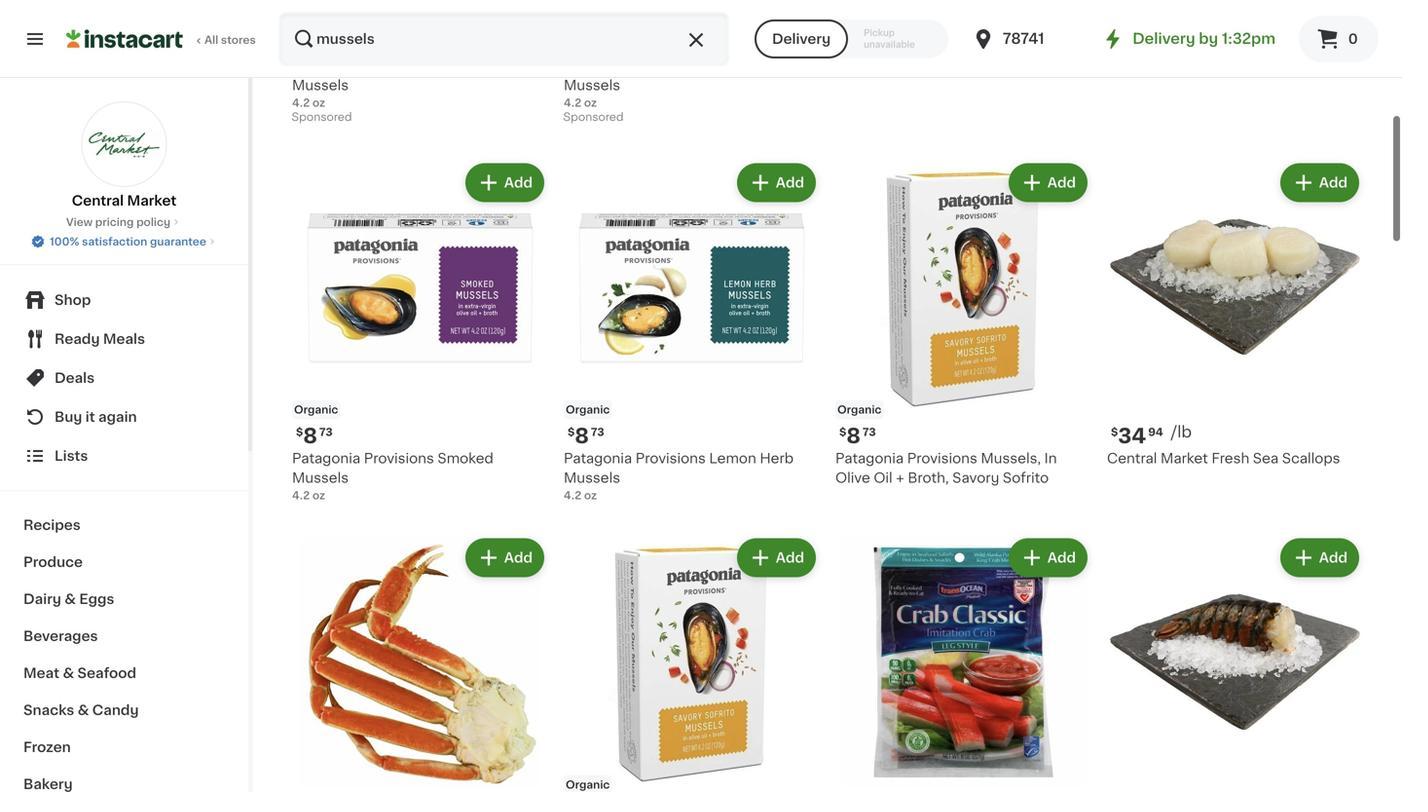 Task type: describe. For each thing, give the bounding box(es) containing it.
again
[[98, 410, 137, 424]]

bakery
[[23, 777, 73, 791]]

olive
[[836, 471, 871, 485]]

1:32pm
[[1223, 32, 1276, 46]]

provisions inside patagonia provisions mussels, in olive oil + broth, savory sofrito
[[908, 452, 978, 465]]

bakery link
[[12, 766, 237, 792]]

product group containing patagonia provisions lemon herb mussels
[[564, 0, 820, 128]]

delivery button
[[755, 19, 849, 58]]

ready meals link
[[12, 320, 237, 359]]

central for /lb
[[1108, 452, 1158, 465]]

shop link
[[12, 281, 237, 320]]

shop
[[55, 293, 91, 307]]

dairy & eggs link
[[12, 581, 237, 618]]

0 button
[[1300, 16, 1380, 62]]

patagonia inside patagonia provisions mussels, in olive oil + broth, savory sofrito
[[836, 452, 904, 465]]

black
[[941, 59, 978, 73]]

meat & seafood
[[23, 666, 136, 680]]

instacart logo image
[[66, 27, 183, 51]]

meals
[[103, 332, 145, 346]]

0 horizontal spatial central
[[72, 194, 124, 208]]

sponsored badge image for mussels
[[564, 112, 623, 123]]

ready meals
[[55, 332, 145, 346]]

organic inside button
[[566, 780, 610, 790]]

snacks & candy link
[[12, 692, 237, 729]]

buy it again
[[55, 410, 137, 424]]

view pricing policy
[[66, 217, 171, 227]]

lemon inside product group
[[710, 59, 757, 73]]

2 herb from the top
[[760, 452, 794, 465]]

78741
[[1003, 32, 1045, 46]]

eggs
[[79, 592, 114, 606]]

beverages
[[23, 629, 98, 643]]

$8.73 element
[[564, 31, 820, 56]]

64
[[867, 34, 882, 45]]

recipes link
[[12, 507, 237, 544]]

pricing
[[95, 217, 134, 227]]

snacks
[[23, 703, 74, 717]]

central market fresh sea scallops
[[1108, 452, 1341, 465]]

78741 button
[[972, 12, 1089, 66]]

100% satisfaction guarantee button
[[30, 230, 218, 249]]

11
[[847, 33, 865, 54]]

& for snacks
[[78, 703, 89, 717]]

stores
[[221, 35, 256, 45]]

mussels,
[[981, 452, 1042, 465]]

store choice
[[842, 13, 900, 22]]

1 patagonia provisions smoked mussels 4.2 oz from the top
[[292, 59, 494, 108]]

central market black mussels
[[836, 59, 1038, 73]]

in
[[1045, 452, 1058, 465]]

frozen
[[23, 740, 71, 754]]

patagonia provisions mussels, in olive oil + broth, savory sofrito
[[836, 452, 1058, 485]]

candy
[[92, 703, 139, 717]]

98
[[1135, 34, 1150, 45]]

central market link
[[72, 101, 177, 210]]

2 patagonia provisions smoked mussels 4.2 oz from the top
[[292, 452, 494, 501]]

seafood
[[77, 666, 136, 680]]

lists
[[55, 449, 88, 463]]

buy it again link
[[12, 398, 237, 436]]

& for meat
[[63, 666, 74, 680]]

sea
[[1254, 452, 1279, 465]]

34
[[1119, 426, 1147, 446]]

fresh
[[1212, 452, 1250, 465]]

Search field
[[281, 14, 728, 64]]

$ inside the $ 34 94 /lb
[[1112, 427, 1119, 438]]

buy
[[55, 410, 82, 424]]

policy
[[136, 217, 171, 227]]

produce
[[23, 555, 83, 569]]

store
[[842, 13, 867, 22]]

central for 11
[[836, 59, 886, 73]]

$ 6 98 /lb
[[1112, 32, 1178, 54]]

100%
[[50, 236, 79, 247]]

produce link
[[12, 544, 237, 581]]

dairy
[[23, 592, 61, 606]]

0 horizontal spatial market
[[127, 194, 177, 208]]

oz inside product group
[[584, 98, 597, 108]]

all stores link
[[66, 12, 257, 66]]

oil
[[874, 471, 893, 485]]

$6.98 per pound element
[[1108, 31, 1364, 56]]



Task type: vqa. For each thing, say whether or not it's contained in the screenshot.
Party
no



Task type: locate. For each thing, give the bounding box(es) containing it.
2 vertical spatial central
[[1108, 452, 1158, 465]]

1 smoked from the top
[[438, 59, 494, 73]]

market for /lb
[[1161, 452, 1209, 465]]

central up the pricing
[[72, 194, 124, 208]]

sofrito
[[1003, 471, 1050, 485]]

dairy & eggs
[[23, 592, 114, 606]]

+
[[897, 471, 905, 485]]

by
[[1200, 32, 1219, 46]]

$ 34 94 /lb
[[1112, 424, 1193, 446]]

delivery inside button
[[773, 32, 831, 46]]

2 vertical spatial &
[[78, 703, 89, 717]]

0
[[1349, 32, 1359, 46]]

None search field
[[279, 12, 730, 66]]

delivery for delivery
[[773, 32, 831, 46]]

0 vertical spatial herb
[[760, 59, 794, 73]]

/lb right 98
[[1158, 32, 1178, 47]]

organic
[[294, 12, 338, 23], [566, 12, 610, 23], [294, 404, 338, 415], [566, 404, 610, 415], [838, 404, 882, 415], [566, 780, 610, 790]]

meat & seafood link
[[12, 655, 237, 692]]

deals link
[[12, 359, 237, 398]]

ready meals button
[[12, 320, 237, 359]]

it
[[86, 410, 95, 424]]

provisions inside product group
[[636, 59, 706, 73]]

73
[[319, 34, 333, 45], [319, 427, 333, 438], [591, 427, 605, 438], [863, 427, 876, 438]]

herb
[[760, 59, 794, 73], [760, 452, 794, 465]]

market for 11
[[890, 59, 937, 73]]

central down $ 11 64
[[836, 59, 886, 73]]

central market
[[72, 194, 177, 208]]

lists link
[[12, 436, 237, 475]]

1 sponsored badge image from the left
[[292, 112, 351, 123]]

/lb for 34
[[1172, 424, 1193, 440]]

patagonia
[[292, 59, 361, 73], [564, 59, 633, 73], [292, 452, 361, 465], [564, 452, 633, 465], [836, 452, 904, 465]]

herb inside product group
[[760, 59, 794, 73]]

view pricing policy link
[[66, 214, 182, 230]]

4.2 inside product group
[[564, 98, 582, 108]]

delivery by 1:32pm
[[1133, 32, 1276, 46]]

patagonia provisions smoked mussels 4.2 oz
[[292, 59, 494, 108], [292, 452, 494, 501]]

$ inside $ 6 98 /lb
[[1112, 34, 1119, 45]]

8
[[303, 33, 317, 54], [303, 426, 317, 446], [575, 426, 589, 446], [847, 426, 861, 446]]

meat
[[23, 666, 59, 680]]

2 horizontal spatial market
[[1161, 452, 1209, 465]]

choice
[[869, 13, 900, 22]]

organic inside product group
[[566, 12, 610, 23]]

central down "34"
[[1108, 452, 1158, 465]]

2 vertical spatial market
[[1161, 452, 1209, 465]]

oz
[[313, 98, 325, 108], [584, 98, 597, 108], [313, 490, 325, 501], [584, 490, 597, 501]]

savory
[[953, 471, 1000, 485]]

$ inside $ 11 64
[[840, 34, 847, 45]]

0 vertical spatial market
[[890, 59, 937, 73]]

$34.94 per pound element
[[1108, 423, 1364, 449]]

central
[[836, 59, 886, 73], [72, 194, 124, 208], [1108, 452, 1158, 465]]

product group containing 34
[[1108, 159, 1364, 468]]

all
[[205, 35, 218, 45]]

0 vertical spatial smoked
[[438, 59, 494, 73]]

1 horizontal spatial market
[[890, 59, 937, 73]]

$ 11 64
[[840, 33, 882, 54]]

1 patagonia provisions lemon herb mussels 4.2 oz from the top
[[564, 59, 794, 108]]

patagonia inside product group
[[564, 59, 633, 73]]

1 lemon from the top
[[710, 59, 757, 73]]

deals
[[55, 371, 95, 385]]

market left black on the right top
[[890, 59, 937, 73]]

$ 8 73
[[296, 33, 333, 54], [296, 426, 333, 446], [568, 426, 605, 446], [840, 426, 876, 446]]

1 vertical spatial lemon
[[710, 452, 757, 465]]

snacks & candy
[[23, 703, 139, 717]]

sponsored badge image
[[292, 112, 351, 123], [564, 112, 623, 123]]

2 lemon from the top
[[710, 452, 757, 465]]

market down 94
[[1161, 452, 1209, 465]]

smoked
[[438, 59, 494, 73], [438, 452, 494, 465]]

frozen link
[[12, 729, 237, 766]]

6
[[1119, 33, 1133, 54]]

1 vertical spatial /lb
[[1172, 424, 1193, 440]]

scallops
[[1283, 452, 1341, 465]]

94
[[1149, 427, 1164, 438]]

2 sponsored badge image from the left
[[564, 112, 623, 123]]

add button
[[467, 165, 543, 200], [739, 165, 815, 200], [1011, 165, 1086, 200], [1283, 165, 1358, 200], [467, 540, 543, 575], [739, 540, 815, 575], [1011, 540, 1086, 575], [1283, 540, 1358, 575]]

1 vertical spatial central
[[72, 194, 124, 208]]

lemon
[[710, 59, 757, 73], [710, 452, 757, 465]]

1 herb from the top
[[760, 59, 794, 73]]

add inside product group
[[1320, 176, 1348, 190]]

/lb
[[1158, 32, 1178, 47], [1172, 424, 1193, 440]]

1 vertical spatial smoked
[[438, 452, 494, 465]]

service type group
[[755, 19, 949, 58]]

add
[[504, 176, 533, 190], [776, 176, 805, 190], [1048, 176, 1077, 190], [1320, 176, 1348, 190], [504, 551, 533, 565], [776, 551, 805, 565], [1048, 551, 1077, 565], [1320, 551, 1348, 565]]

broth,
[[908, 471, 950, 485]]

4.2
[[292, 98, 310, 108], [564, 98, 582, 108], [292, 490, 310, 501], [564, 490, 582, 501]]

0 vertical spatial &
[[65, 592, 76, 606]]

view
[[66, 217, 93, 227]]

0 vertical spatial patagonia provisions smoked mussels 4.2 oz
[[292, 59, 494, 108]]

1 horizontal spatial central
[[836, 59, 886, 73]]

recipes
[[23, 518, 81, 532]]

central market logo image
[[81, 101, 167, 187]]

patagonia provisions lemon herb mussels 4.2 oz inside product group
[[564, 59, 794, 108]]

organic button
[[564, 535, 820, 792]]

market inside product group
[[1161, 452, 1209, 465]]

$
[[296, 34, 303, 45], [840, 34, 847, 45], [1112, 34, 1119, 45], [296, 427, 303, 438], [568, 427, 575, 438], [840, 427, 847, 438], [1112, 427, 1119, 438]]

2 patagonia provisions lemon herb mussels 4.2 oz from the top
[[564, 452, 794, 501]]

0 horizontal spatial sponsored badge image
[[292, 112, 351, 123]]

&
[[65, 592, 76, 606], [63, 666, 74, 680], [78, 703, 89, 717]]

& left eggs
[[65, 592, 76, 606]]

0 vertical spatial /lb
[[1158, 32, 1178, 47]]

ready
[[55, 332, 100, 346]]

provisions
[[364, 59, 434, 73], [636, 59, 706, 73], [364, 452, 434, 465], [636, 452, 706, 465], [908, 452, 978, 465]]

satisfaction
[[82, 236, 147, 247]]

2 smoked from the top
[[438, 452, 494, 465]]

& for dairy
[[65, 592, 76, 606]]

delivery for delivery by 1:32pm
[[1133, 32, 1196, 46]]

1 vertical spatial &
[[63, 666, 74, 680]]

delivery right 6 on the top right of page
[[1133, 32, 1196, 46]]

0 vertical spatial patagonia provisions lemon herb mussels 4.2 oz
[[564, 59, 794, 108]]

beverages link
[[12, 618, 237, 655]]

0 vertical spatial central
[[836, 59, 886, 73]]

delivery left 11
[[773, 32, 831, 46]]

add button inside product group
[[1283, 165, 1358, 200]]

0 vertical spatial lemon
[[710, 59, 757, 73]]

sponsored badge image for 4.2
[[292, 112, 351, 123]]

guarantee
[[150, 236, 206, 247]]

/lb inside $ 6 98 /lb
[[1158, 32, 1178, 47]]

& right meat
[[63, 666, 74, 680]]

mussels
[[981, 59, 1038, 73], [292, 79, 349, 92], [564, 79, 621, 92], [292, 471, 349, 485], [564, 471, 621, 485]]

1 vertical spatial patagonia provisions smoked mussels 4.2 oz
[[292, 452, 494, 501]]

1 vertical spatial market
[[127, 194, 177, 208]]

/lb inside the $ 34 94 /lb
[[1172, 424, 1193, 440]]

product group
[[292, 0, 549, 128], [564, 0, 820, 128], [292, 159, 549, 503], [564, 159, 820, 503], [836, 159, 1092, 488], [1108, 159, 1364, 468], [292, 535, 549, 792], [564, 535, 820, 792], [836, 535, 1092, 792], [1108, 535, 1364, 792]]

delivery
[[1133, 32, 1196, 46], [773, 32, 831, 46]]

market up policy
[[127, 194, 177, 208]]

0 horizontal spatial delivery
[[773, 32, 831, 46]]

1 horizontal spatial sponsored badge image
[[564, 112, 623, 123]]

/lb for 6
[[1158, 32, 1178, 47]]

1 horizontal spatial delivery
[[1133, 32, 1196, 46]]

2 horizontal spatial central
[[1108, 452, 1158, 465]]

/lb right 94
[[1172, 424, 1193, 440]]

1 vertical spatial patagonia provisions lemon herb mussels 4.2 oz
[[564, 452, 794, 501]]

all stores
[[205, 35, 256, 45]]

100% satisfaction guarantee
[[50, 236, 206, 247]]

delivery by 1:32pm link
[[1102, 27, 1276, 51]]

1 vertical spatial herb
[[760, 452, 794, 465]]

& left candy
[[78, 703, 89, 717]]



